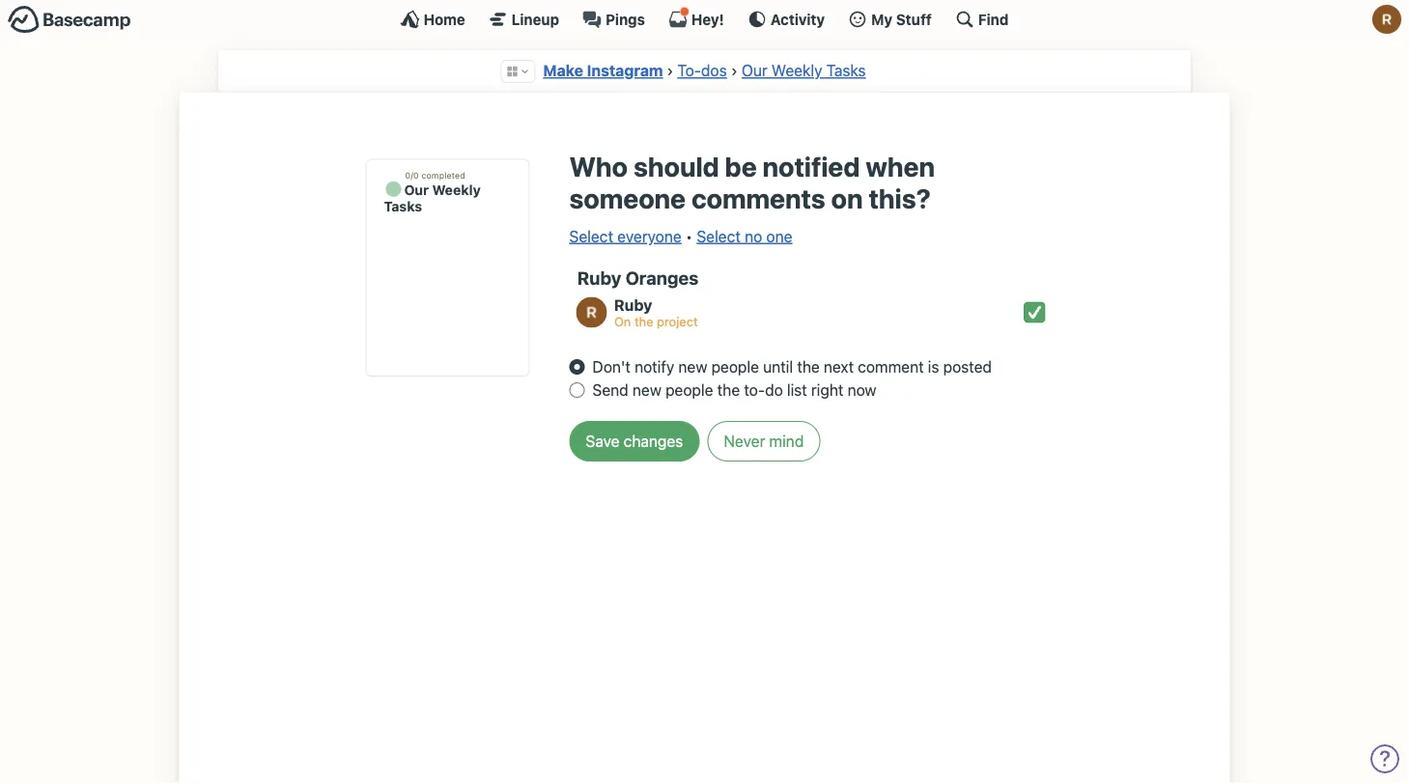 Task type: vqa. For each thing, say whether or not it's contained in the screenshot.
bottommost OUR WEEKLY TASKS link
yes



Task type: locate. For each thing, give the bounding box(es) containing it.
0 vertical spatial our
[[742, 61, 768, 80]]

ruby
[[577, 267, 621, 288], [614, 296, 652, 314]]

1 vertical spatial our
[[404, 182, 429, 198]]

tasks
[[826, 61, 866, 80], [384, 198, 422, 214]]

do
[[765, 381, 783, 399]]

0 vertical spatial our weekly tasks link
[[742, 61, 866, 80]]

0 horizontal spatial ›
[[667, 61, 673, 80]]

our weekly tasks link
[[742, 61, 866, 80], [367, 160, 529, 376]]

tasks inside the our weekly tasks
[[384, 198, 422, 214]]

0 horizontal spatial our weekly tasks link
[[367, 160, 529, 376]]

should
[[634, 150, 719, 182]]

select everyone • select no one
[[569, 227, 792, 245]]

the left to-
[[717, 381, 740, 399]]

0 vertical spatial tasks
[[826, 61, 866, 80]]

ruby image
[[576, 297, 607, 328]]

lineup
[[512, 11, 559, 28]]

stuff
[[896, 11, 932, 28]]

1 horizontal spatial tasks
[[826, 61, 866, 80]]

› left to-
[[667, 61, 673, 80]]

0 vertical spatial weekly
[[772, 61, 822, 80]]

find button
[[955, 10, 1009, 29]]

ruby for oranges
[[577, 267, 621, 288]]

no
[[745, 227, 762, 245]]

right
[[811, 381, 844, 399]]

people up 'send new people the to-do list              right now'
[[711, 358, 759, 376]]

pings
[[606, 11, 645, 28]]

send
[[593, 381, 629, 399]]

ruby oranges
[[577, 267, 699, 288]]

1 vertical spatial tasks
[[384, 198, 422, 214]]

›
[[667, 61, 673, 80], [731, 61, 738, 80]]

this?
[[869, 183, 931, 214]]

0 horizontal spatial tasks
[[384, 198, 422, 214]]

ruby inside ruby on the project
[[614, 296, 652, 314]]

0 vertical spatial ruby
[[577, 267, 621, 288]]

1 horizontal spatial new
[[679, 358, 707, 376]]

the
[[635, 314, 653, 329], [797, 358, 820, 376], [717, 381, 740, 399]]

when
[[866, 150, 935, 182]]

0 vertical spatial the
[[635, 314, 653, 329]]

None submit
[[569, 421, 700, 462]]

1 horizontal spatial weekly
[[772, 61, 822, 80]]

1 select from the left
[[569, 227, 613, 245]]

one
[[766, 227, 792, 245]]

› to-dos › our weekly tasks
[[667, 61, 866, 80]]

to-
[[677, 61, 701, 80]]

new
[[679, 358, 707, 376], [633, 381, 662, 399]]

select no one button
[[697, 225, 792, 248]]

ruby up ruby icon
[[577, 267, 621, 288]]

ruby up the on
[[614, 296, 652, 314]]

1 horizontal spatial select
[[697, 227, 741, 245]]

mind
[[769, 432, 804, 451]]

0 horizontal spatial select
[[569, 227, 613, 245]]

2 vertical spatial the
[[717, 381, 740, 399]]

project
[[657, 314, 698, 329]]

new right notify
[[679, 358, 707, 376]]

0 horizontal spatial the
[[635, 314, 653, 329]]

1 horizontal spatial our
[[742, 61, 768, 80]]

someone
[[569, 183, 686, 214]]

select
[[569, 227, 613, 245], [697, 227, 741, 245]]

never
[[724, 432, 765, 451]]

1 vertical spatial ruby
[[614, 296, 652, 314]]

new down notify
[[633, 381, 662, 399]]

send new people the to-do list              right now
[[593, 381, 877, 399]]

ruby on the project
[[614, 296, 698, 329]]

people
[[711, 358, 759, 376], [666, 381, 713, 399]]

1 vertical spatial weekly
[[432, 182, 481, 198]]

on
[[614, 314, 631, 329]]

0 horizontal spatial weekly
[[432, 182, 481, 198]]

the up list
[[797, 358, 820, 376]]

select right •
[[697, 227, 741, 245]]

0 vertical spatial people
[[711, 358, 759, 376]]

my
[[871, 11, 893, 28]]

the right the on
[[635, 314, 653, 329]]

weekly
[[772, 61, 822, 80], [432, 182, 481, 198]]

people down notify
[[666, 381, 713, 399]]

0 horizontal spatial our
[[404, 182, 429, 198]]

our
[[742, 61, 768, 80], [404, 182, 429, 198]]

› right dos
[[731, 61, 738, 80]]

ruby image
[[1373, 5, 1402, 34]]

list
[[787, 381, 807, 399]]

1 horizontal spatial ›
[[731, 61, 738, 80]]

dos
[[701, 61, 727, 80]]

select down someone
[[569, 227, 613, 245]]

2 horizontal spatial the
[[797, 358, 820, 376]]

1 horizontal spatial the
[[717, 381, 740, 399]]

next
[[824, 358, 854, 376]]

on
[[831, 183, 863, 214]]

make
[[543, 61, 583, 80]]

don't notify new people until the next comment is posted
[[593, 358, 992, 376]]

1 vertical spatial new
[[633, 381, 662, 399]]

0 vertical spatial new
[[679, 358, 707, 376]]



Task type: describe. For each thing, give the bounding box(es) containing it.
instagram
[[587, 61, 663, 80]]

never mind link
[[707, 421, 820, 462]]

until
[[763, 358, 793, 376]]

the inside ruby on the project
[[635, 314, 653, 329]]

my stuff
[[871, 11, 932, 28]]

weekly inside the our weekly tasks
[[432, 182, 481, 198]]

make instagram link
[[543, 61, 663, 80]]

notify
[[635, 358, 674, 376]]

my stuff button
[[848, 10, 932, 29]]

hey! button
[[668, 7, 724, 29]]

find
[[978, 11, 1009, 28]]

select everyone button
[[569, 225, 682, 248]]

1 horizontal spatial our weekly tasks link
[[742, 61, 866, 80]]

who should be notified when someone comments on this?
[[569, 150, 935, 214]]

make instagram
[[543, 61, 663, 80]]

activity link
[[747, 10, 825, 29]]

oranges
[[626, 267, 699, 288]]

posted
[[943, 358, 992, 376]]

our inside the our weekly tasks
[[404, 182, 429, 198]]

comments
[[692, 183, 826, 214]]

be
[[725, 150, 757, 182]]

notified
[[763, 150, 860, 182]]

main element
[[0, 0, 1409, 38]]

home
[[424, 11, 465, 28]]

2 › from the left
[[731, 61, 738, 80]]

2 select from the left
[[697, 227, 741, 245]]

never mind
[[724, 432, 804, 451]]

now
[[848, 381, 877, 399]]

is
[[928, 358, 939, 376]]

pings button
[[583, 10, 645, 29]]

switch accounts image
[[8, 5, 131, 35]]

who
[[569, 150, 628, 182]]

1 › from the left
[[667, 61, 673, 80]]

everyone
[[617, 227, 682, 245]]

comment
[[858, 358, 924, 376]]

hey!
[[692, 11, 724, 28]]

0 horizontal spatial new
[[633, 381, 662, 399]]

home link
[[400, 10, 465, 29]]

activity
[[771, 11, 825, 28]]

our weekly tasks
[[384, 182, 481, 214]]

1 vertical spatial people
[[666, 381, 713, 399]]

1 vertical spatial our weekly tasks link
[[367, 160, 529, 376]]

lineup link
[[488, 10, 559, 29]]

don't
[[593, 358, 631, 376]]

•
[[686, 227, 693, 245]]

to-
[[744, 381, 765, 399]]

1 vertical spatial the
[[797, 358, 820, 376]]

ruby for on
[[614, 296, 652, 314]]

to-dos link
[[677, 61, 727, 80]]



